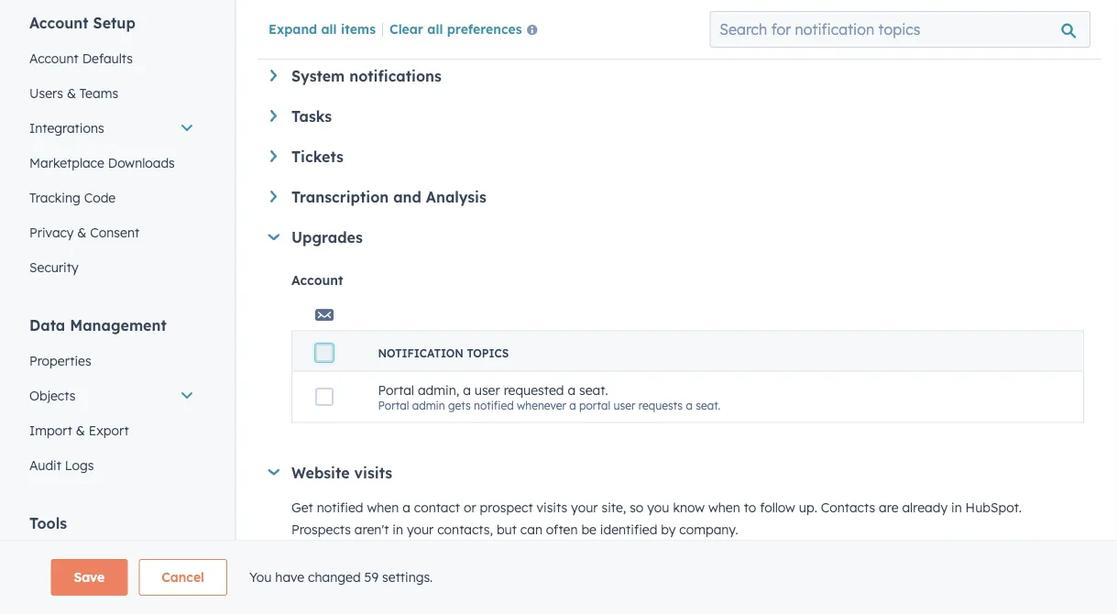 Task type: vqa. For each thing, say whether or not it's contained in the screenshot.
folder
no



Task type: describe. For each thing, give the bounding box(es) containing it.
caret image for website visits
[[268, 469, 280, 475]]

properties link
[[18, 344, 205, 379]]

notified inside portal admin, a user requested a seat. portal admin gets notified whenever a portal user requests a seat.
[[474, 398, 514, 412]]

follow
[[760, 499, 796, 515]]

import & export
[[29, 423, 129, 439]]

a inside get notified when a contact or prospect visits your site, so you know when to follow up. contacts are already in hubspot. prospects aren't in your contacts, but can often be identified by company.
[[403, 499, 411, 515]]

data
[[29, 316, 65, 335]]

2 vertical spatial account
[[292, 272, 343, 288]]

audit logs
[[29, 457, 94, 473]]

2 portal from the top
[[378, 398, 409, 412]]

logs
[[65, 457, 94, 473]]

topics
[[467, 346, 509, 360]]

or
[[464, 499, 476, 515]]

admin
[[412, 398, 445, 412]]

contacts inside get notified when a contact or prospect visits your site, so you know when to follow up. contacts are already in hubspot. prospects aren't in your contacts, but can often be identified by company.
[[821, 499, 876, 515]]

Search for notification topics search field
[[710, 11, 1091, 48]]

expand all items button
[[269, 20, 376, 36]]

items
[[341, 20, 376, 36]]

integrations
[[29, 120, 104, 136]]

import & export link
[[18, 413, 205, 448]]

clear all preferences
[[390, 20, 522, 36]]

website
[[292, 463, 350, 482]]

site,
[[602, 499, 626, 515]]

prospect
[[480, 499, 533, 515]]

identified
[[600, 521, 658, 537]]

tracking code link
[[18, 181, 205, 215]]

preferences
[[447, 20, 522, 36]]

transcription and analysis button
[[270, 188, 1084, 206]]

audit
[[29, 457, 61, 473]]

upgrades button
[[268, 228, 1084, 247]]

downloads
[[108, 155, 175, 171]]

data management
[[29, 316, 167, 335]]

whenever
[[517, 398, 566, 412]]

already
[[902, 499, 948, 515]]

0 horizontal spatial visits
[[354, 463, 392, 482]]

code
[[84, 190, 116, 206]]

website visits button
[[268, 463, 1084, 482]]

upgrades
[[292, 228, 363, 247]]

account defaults link
[[18, 41, 205, 76]]

notifications
[[349, 67, 442, 85]]

portal
[[579, 398, 611, 412]]

expand all items
[[269, 20, 376, 36]]

59
[[364, 569, 379, 585]]

import
[[29, 423, 72, 439]]

company.
[[680, 521, 739, 537]]

transcription
[[292, 188, 389, 206]]

audit logs link
[[18, 448, 205, 483]]

get
[[292, 499, 313, 515]]

& for teams
[[67, 85, 76, 101]]

privacy
[[29, 225, 74, 241]]

caret image for transcription and analysis
[[270, 191, 277, 202]]

clear all preferences button
[[390, 19, 545, 41]]

data management element
[[18, 315, 205, 483]]

you
[[647, 499, 670, 515]]

security
[[29, 259, 78, 275]]

account for account setup
[[29, 14, 89, 32]]

0 horizontal spatial contacts
[[292, 559, 356, 577]]

notified inside get notified when a contact or prospect visits your site, so you know when to follow up. contacts are already in hubspot. prospects aren't in your contacts, but can often be identified by company.
[[317, 499, 364, 515]]

system notifications
[[292, 67, 442, 85]]

account defaults
[[29, 50, 133, 66]]

be
[[582, 521, 597, 537]]

1 horizontal spatial user
[[614, 398, 636, 412]]

caret image for tasks
[[270, 110, 277, 122]]

often
[[546, 521, 578, 537]]

& for consent
[[77, 225, 87, 241]]

cancel button
[[139, 559, 227, 596]]

transcription and analysis
[[292, 188, 487, 206]]

know
[[673, 499, 705, 515]]

integrations button
[[18, 111, 205, 146]]

website visits
[[292, 463, 392, 482]]

get notified when a contact or prospect visits your site, so you know when to follow up. contacts are already in hubspot. prospects aren't in your contacts, but can often be identified by company.
[[292, 499, 1022, 537]]

1 vertical spatial in
[[393, 521, 403, 537]]

aren't
[[355, 521, 389, 537]]

you
[[249, 569, 272, 585]]

gets
[[448, 398, 471, 412]]

marketplace downloads link
[[18, 146, 205, 181]]

account setup
[[29, 14, 135, 32]]

users & teams link
[[18, 76, 205, 111]]

marketplace downloads
[[29, 155, 175, 171]]

privacy & consent
[[29, 225, 139, 241]]

up.
[[799, 499, 818, 515]]

so
[[630, 499, 644, 515]]

caret image for upgrades
[[268, 234, 280, 240]]

setup
[[93, 14, 135, 32]]

caret image for system notifications
[[270, 70, 277, 81]]

privacy & consent link
[[18, 215, 205, 250]]

tools
[[29, 514, 67, 533]]

contact
[[414, 499, 460, 515]]

save button
[[51, 559, 128, 596]]

1 when from the left
[[367, 499, 399, 515]]

notification
[[378, 346, 464, 360]]



Task type: locate. For each thing, give the bounding box(es) containing it.
your up be
[[571, 499, 598, 515]]

tickets
[[292, 148, 344, 166]]

2 vertical spatial caret image
[[268, 234, 280, 240]]

system
[[292, 67, 345, 85]]

have
[[275, 569, 304, 585]]

0 vertical spatial account
[[29, 14, 89, 32]]

management
[[70, 316, 167, 335]]

1 horizontal spatial all
[[427, 20, 443, 36]]

0 horizontal spatial seat.
[[579, 382, 608, 398]]

0 vertical spatial contacts
[[821, 499, 876, 515]]

account up "account defaults"
[[29, 14, 89, 32]]

0 horizontal spatial in
[[393, 521, 403, 537]]

notified
[[474, 398, 514, 412], [317, 499, 364, 515]]

2 vertical spatial caret image
[[268, 469, 280, 475]]

notification topics
[[378, 346, 509, 360]]

caret image
[[270, 70, 277, 81], [270, 150, 277, 162], [268, 234, 280, 240]]

all right clear
[[427, 20, 443, 36]]

visits inside get notified when a contact or prospect visits your site, so you know when to follow up. contacts are already in hubspot. prospects aren't in your contacts, but can often be identified by company.
[[537, 499, 568, 515]]

portal left admin
[[378, 398, 409, 412]]

1 horizontal spatial notified
[[474, 398, 514, 412]]

tickets button
[[270, 148, 1084, 166]]

0 horizontal spatial your
[[407, 521, 434, 537]]

all left items
[[321, 20, 337, 36]]

0 horizontal spatial notified
[[317, 499, 364, 515]]

user right gets
[[475, 382, 500, 398]]

export
[[89, 423, 129, 439]]

portal
[[378, 382, 414, 398], [378, 398, 409, 412]]

when up aren't
[[367, 499, 399, 515]]

1 horizontal spatial your
[[571, 499, 598, 515]]

a
[[463, 382, 471, 398], [568, 382, 576, 398], [570, 398, 576, 412], [686, 398, 693, 412], [403, 499, 411, 515]]

clear
[[390, 20, 423, 36]]

caret image for tickets
[[270, 150, 277, 162]]

in right "already"
[[952, 499, 962, 515]]

1 portal from the top
[[378, 382, 414, 398]]

by
[[661, 521, 676, 537]]

caret image left the website
[[268, 469, 280, 475]]

all
[[321, 20, 337, 36], [427, 20, 443, 36]]

tracking
[[29, 190, 80, 206]]

visits
[[354, 463, 392, 482], [537, 499, 568, 515]]

system notifications button
[[270, 67, 1084, 85]]

2 all from the left
[[427, 20, 443, 36]]

contacts down prospects
[[292, 559, 356, 577]]

all for expand
[[321, 20, 337, 36]]

account down "upgrades"
[[292, 272, 343, 288]]

are
[[879, 499, 899, 515]]

caret image inside the upgrades dropdown button
[[268, 234, 280, 240]]

&
[[67, 85, 76, 101], [77, 225, 87, 241], [76, 423, 85, 439]]

all inside button
[[427, 20, 443, 36]]

tasks
[[292, 107, 332, 126]]

1 horizontal spatial when
[[709, 499, 740, 515]]

notified right gets
[[474, 398, 514, 412]]

teams
[[80, 85, 118, 101]]

account setup element
[[18, 13, 205, 285]]

caret image left "tasks"
[[270, 110, 277, 122]]

& for export
[[76, 423, 85, 439]]

notified up prospects
[[317, 499, 364, 515]]

caret image inside the system notifications dropdown button
[[270, 70, 277, 81]]

0 vertical spatial &
[[67, 85, 76, 101]]

users & teams
[[29, 85, 118, 101]]

1 horizontal spatial in
[[952, 499, 962, 515]]

user
[[475, 382, 500, 398], [614, 398, 636, 412]]

requested
[[504, 382, 564, 398]]

portal admin, a user requested a seat. portal admin gets notified whenever a portal user requests a seat.
[[378, 382, 721, 412]]

your
[[571, 499, 598, 515], [407, 521, 434, 537]]

1 horizontal spatial seat.
[[696, 398, 721, 412]]

visits right the website
[[354, 463, 392, 482]]

0 horizontal spatial when
[[367, 499, 399, 515]]

can
[[521, 521, 543, 537]]

changed
[[308, 569, 361, 585]]

account for account defaults
[[29, 50, 79, 66]]

0 vertical spatial in
[[952, 499, 962, 515]]

you have changed 59 settings.
[[249, 569, 433, 585]]

caret image left "upgrades"
[[268, 234, 280, 240]]

settings.
[[382, 569, 433, 585]]

& right users
[[67, 85, 76, 101]]

defaults
[[82, 50, 133, 66]]

admin,
[[418, 382, 459, 398]]

analysis
[[426, 188, 487, 206]]

save
[[74, 569, 105, 585]]

1 vertical spatial notified
[[317, 499, 364, 515]]

0 vertical spatial visits
[[354, 463, 392, 482]]

to
[[744, 499, 756, 515]]

0 horizontal spatial all
[[321, 20, 337, 36]]

caret image inside tickets dropdown button
[[270, 150, 277, 162]]

& right privacy
[[77, 225, 87, 241]]

1 vertical spatial caret image
[[270, 191, 277, 202]]

hubspot.
[[966, 499, 1022, 515]]

1 horizontal spatial visits
[[537, 499, 568, 515]]

1 vertical spatial account
[[29, 50, 79, 66]]

seat. right 'whenever'
[[579, 382, 608, 398]]

objects
[[29, 388, 76, 404]]

caret image inside 'tasks' 'dropdown button'
[[270, 110, 277, 122]]

portal left admin,
[[378, 382, 414, 398]]

caret image left system
[[270, 70, 277, 81]]

cancel
[[162, 569, 204, 585]]

in right aren't
[[393, 521, 403, 537]]

0 vertical spatial caret image
[[270, 110, 277, 122]]

& inside data management element
[[76, 423, 85, 439]]

2 when from the left
[[709, 499, 740, 515]]

users
[[29, 85, 63, 101]]

requests
[[639, 398, 683, 412]]

tracking code
[[29, 190, 116, 206]]

caret image
[[270, 110, 277, 122], [270, 191, 277, 202], [268, 469, 280, 475]]

when left to
[[709, 499, 740, 515]]

account up users
[[29, 50, 79, 66]]

caret image left tickets at the top left of page
[[270, 150, 277, 162]]

marketplace
[[29, 155, 104, 171]]

0 horizontal spatial user
[[475, 382, 500, 398]]

1 vertical spatial caret image
[[270, 150, 277, 162]]

& left export
[[76, 423, 85, 439]]

1 vertical spatial visits
[[537, 499, 568, 515]]

caret image inside 'transcription and analysis' dropdown button
[[270, 191, 277, 202]]

1 vertical spatial your
[[407, 521, 434, 537]]

contacts
[[821, 499, 876, 515], [292, 559, 356, 577]]

when
[[367, 499, 399, 515], [709, 499, 740, 515]]

caret image inside website visits 'dropdown button'
[[268, 469, 280, 475]]

0 vertical spatial caret image
[[270, 70, 277, 81]]

seat. right requests on the right of the page
[[696, 398, 721, 412]]

tasks button
[[270, 107, 1084, 126]]

caret image left transcription on the left top of the page
[[270, 191, 277, 202]]

1 vertical spatial contacts
[[292, 559, 356, 577]]

0 vertical spatial notified
[[474, 398, 514, 412]]

1 horizontal spatial contacts
[[821, 499, 876, 515]]

1 all from the left
[[321, 20, 337, 36]]

security link
[[18, 250, 205, 285]]

your down contact
[[407, 521, 434, 537]]

1 vertical spatial &
[[77, 225, 87, 241]]

contacts right up.
[[821, 499, 876, 515]]

seat.
[[579, 382, 608, 398], [696, 398, 721, 412]]

properties
[[29, 353, 91, 369]]

0 vertical spatial your
[[571, 499, 598, 515]]

and
[[393, 188, 422, 206]]

prospects
[[292, 521, 351, 537]]

all for clear
[[427, 20, 443, 36]]

consent
[[90, 225, 139, 241]]

visits up often
[[537, 499, 568, 515]]

user right portal
[[614, 398, 636, 412]]

2 vertical spatial &
[[76, 423, 85, 439]]



